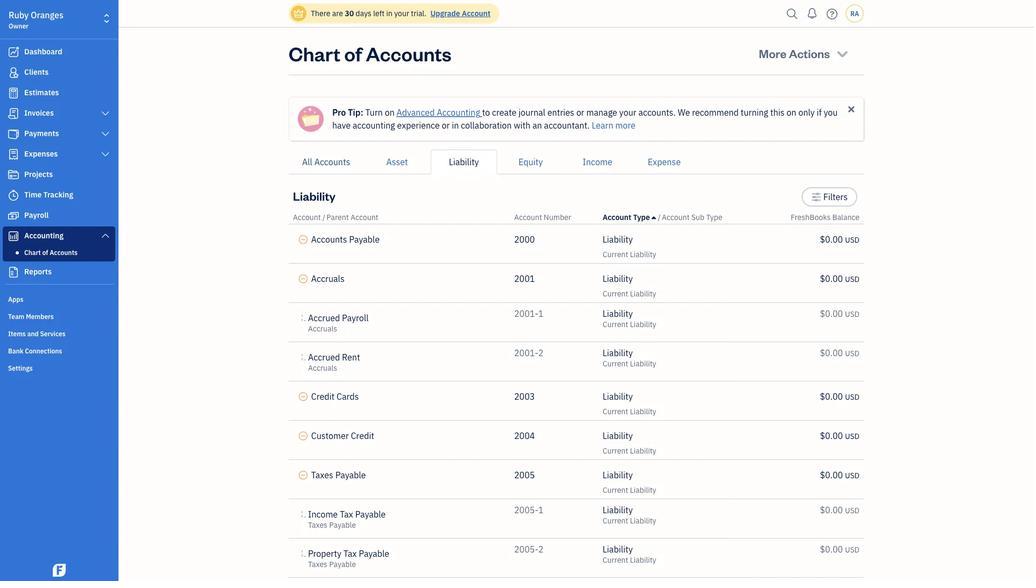 Task type: vqa. For each thing, say whether or not it's contained in the screenshot.


Task type: describe. For each thing, give the bounding box(es) containing it.
owner
[[9, 22, 28, 30]]

expense
[[648, 156, 681, 168]]

if
[[817, 107, 822, 118]]

collaboration
[[461, 120, 512, 131]]

estimate image
[[7, 88, 20, 99]]

accounts down there are 30 days left in your trial. upgrade account
[[366, 40, 452, 66]]

learn more link
[[592, 120, 636, 131]]

2001
[[514, 273, 535, 285]]

account type
[[603, 212, 650, 222]]

$0.00 usd for 2001
[[820, 273, 860, 285]]

time
[[24, 190, 42, 200]]

1 on from the left
[[385, 107, 395, 118]]

team
[[8, 312, 24, 321]]

current for 2001
[[603, 289, 628, 299]]

money image
[[7, 211, 20, 221]]

chart of accounts link
[[5, 246, 113, 259]]

credit cards
[[311, 391, 359, 403]]

$0.00 usd for 2001-2
[[820, 348, 860, 359]]

accounting
[[353, 120, 395, 131]]

settings link
[[3, 360, 115, 376]]

1 / from the left
[[323, 212, 325, 222]]

apps link
[[3, 291, 115, 307]]

crown image
[[293, 8, 304, 19]]

this
[[770, 107, 785, 118]]

2001- for 1
[[514, 308, 538, 320]]

account sub type
[[662, 212, 722, 222]]

2001- for 2
[[514, 348, 538, 359]]

current for 2005-1
[[603, 516, 628, 526]]

balance
[[832, 212, 860, 222]]

account type button
[[603, 212, 656, 222]]

close image
[[846, 104, 856, 114]]

0 horizontal spatial credit
[[311, 391, 335, 403]]

parent
[[327, 212, 349, 222]]

usd for 2001-1
[[845, 309, 860, 319]]

liability current liability for 2005
[[603, 470, 656, 495]]

journal
[[519, 107, 545, 118]]

current for 2000
[[603, 250, 628, 260]]

account / parent account
[[293, 212, 378, 222]]

liability current liability for 2005-2
[[603, 544, 656, 566]]

liability current liability for 2005-1
[[603, 505, 656, 526]]

$0.00 usd for 2001-1
[[820, 308, 860, 320]]

$0.00 for 2001-1
[[820, 308, 843, 320]]

expenses
[[24, 149, 58, 159]]

chevron large down image for payments
[[100, 130, 110, 138]]

usd for 2003
[[845, 392, 860, 402]]

cards
[[337, 391, 359, 403]]

account for account / parent account
[[293, 212, 321, 222]]

members
[[26, 312, 54, 321]]

asset
[[386, 156, 408, 168]]

0 horizontal spatial in
[[386, 8, 392, 18]]

there are 30 days left in your trial. upgrade account
[[311, 8, 491, 18]]

reports link
[[3, 263, 115, 282]]

advanced accounting link
[[397, 107, 482, 118]]

2 / from the left
[[658, 212, 661, 222]]

accounting link
[[3, 227, 115, 246]]

payroll inside accrued payroll accruals
[[342, 313, 369, 324]]

main element
[[0, 0, 145, 582]]

account for account type
[[603, 212, 631, 222]]

$0.00 for 2001
[[820, 273, 843, 285]]

invoice image
[[7, 108, 20, 119]]

usd for 2005-1
[[845, 506, 860, 516]]

2005- for 1
[[514, 505, 538, 516]]

actions
[[789, 46, 830, 61]]

in inside to create journal entries or manage your accounts. we recommend turning this on only if  you have accounting experience or in collaboration with an accountant.
[[452, 120, 459, 131]]

accruals for payroll
[[308, 324, 337, 334]]

1 for 2005-
[[538, 505, 544, 516]]

$0.00 for 2001-2
[[820, 348, 843, 359]]

an
[[532, 120, 542, 131]]

0 vertical spatial taxes
[[311, 470, 333, 481]]

30
[[345, 8, 354, 18]]

accrued rent accruals
[[308, 352, 360, 373]]

$0.00 for 2005-2
[[820, 544, 843, 556]]

2004
[[514, 431, 535, 442]]

income button
[[564, 150, 631, 175]]

current for 2005
[[603, 486, 628, 495]]

more
[[615, 120, 636, 131]]

filters
[[823, 191, 848, 203]]

reports
[[24, 267, 52, 277]]

sub
[[691, 212, 704, 222]]

tip:
[[348, 107, 363, 118]]

$0.00 for 2005
[[820, 470, 843, 481]]

of inside chart of accounts link
[[42, 248, 48, 257]]

liability button
[[431, 150, 497, 175]]

2005-2
[[514, 544, 544, 556]]

oranges
[[31, 9, 63, 21]]

liability current liability for 2004
[[603, 431, 656, 456]]

clients
[[24, 67, 49, 77]]

caretup image
[[652, 213, 656, 222]]

1 for 2001-
[[538, 308, 544, 320]]

accounting inside main element
[[24, 231, 64, 241]]

your for trial.
[[394, 8, 409, 18]]

usd for 2004
[[845, 432, 860, 442]]

turning
[[741, 107, 768, 118]]

only
[[798, 107, 815, 118]]

projects
[[24, 169, 53, 179]]

we
[[678, 107, 690, 118]]

taxes for income
[[308, 521, 327, 531]]

account number
[[514, 212, 571, 222]]

asset button
[[364, 150, 431, 175]]

expense button
[[631, 150, 698, 175]]

liability inside button
[[449, 156, 479, 168]]

$0.00 usd for 2004
[[820, 431, 860, 442]]

freshbooks image
[[51, 564, 68, 577]]

accruals for rent
[[308, 363, 337, 373]]

2 type from the left
[[706, 212, 722, 222]]

you
[[824, 107, 838, 118]]

learn more
[[592, 120, 636, 131]]

notifications image
[[804, 3, 821, 24]]

more actions
[[759, 46, 830, 61]]

accrued payroll accruals
[[308, 313, 369, 334]]

with
[[514, 120, 530, 131]]

apps
[[8, 295, 23, 304]]

0 vertical spatial accruals
[[311, 273, 345, 285]]

customer credit
[[311, 431, 374, 442]]

1 horizontal spatial of
[[344, 40, 362, 66]]

all accounts
[[302, 156, 350, 168]]

all accounts button
[[289, 150, 364, 175]]

team members link
[[3, 308, 115, 324]]

experience
[[397, 120, 440, 131]]

equity
[[519, 156, 543, 168]]

1 horizontal spatial credit
[[351, 431, 374, 442]]

payroll inside main element
[[24, 210, 49, 220]]

project image
[[7, 170, 20, 180]]

payments link
[[3, 124, 115, 144]]

manage
[[586, 107, 617, 118]]

accounts payable
[[311, 234, 380, 245]]

ra
[[850, 9, 859, 18]]

items and services link
[[3, 325, 115, 341]]

1 horizontal spatial chart of accounts
[[289, 40, 452, 66]]

estimates link
[[3, 83, 115, 103]]

$0.00 usd for 2005-1
[[820, 505, 860, 516]]

clients link
[[3, 63, 115, 82]]



Task type: locate. For each thing, give the bounding box(es) containing it.
6 $0.00 usd from the top
[[820, 431, 860, 442]]

2
[[538, 348, 544, 359], [538, 544, 544, 556]]

4 $0.00 usd from the top
[[820, 348, 860, 359]]

accruals down 'accounts payable'
[[311, 273, 345, 285]]

taxes for property
[[308, 560, 327, 570]]

tax right property
[[343, 549, 357, 560]]

5 liability current liability from the top
[[603, 391, 656, 417]]

liability
[[449, 156, 479, 168], [293, 188, 336, 204], [603, 234, 633, 245], [630, 250, 656, 260], [603, 273, 633, 285], [630, 289, 656, 299], [603, 308, 633, 320], [630, 320, 656, 330], [603, 348, 633, 359], [630, 359, 656, 369], [603, 391, 633, 403], [630, 407, 656, 417], [603, 431, 633, 442], [630, 446, 656, 456], [603, 470, 633, 481], [630, 486, 656, 495], [603, 505, 633, 516], [630, 516, 656, 526], [603, 544, 633, 556], [630, 556, 656, 566]]

4 liability current liability from the top
[[603, 348, 656, 369]]

account up 2000
[[514, 212, 542, 222]]

1 $0.00 usd from the top
[[820, 234, 860, 245]]

learn
[[592, 120, 613, 131]]

chart of accounts inside main element
[[24, 248, 77, 257]]

chevron large down image inside expenses link
[[100, 150, 110, 159]]

2 for 2001-
[[538, 348, 544, 359]]

1 vertical spatial 2
[[538, 544, 544, 556]]

timer image
[[7, 190, 20, 201]]

3 liability current liability from the top
[[603, 308, 656, 330]]

2 1 from the top
[[538, 505, 544, 516]]

number
[[544, 212, 571, 222]]

current for 2003
[[603, 407, 628, 417]]

usd for 2001-2
[[845, 349, 860, 359]]

your inside to create journal entries or manage your accounts. we recommend turning this on only if  you have accounting experience or in collaboration with an accountant.
[[619, 107, 636, 118]]

on right turn
[[385, 107, 395, 118]]

0 horizontal spatial of
[[42, 248, 48, 257]]

tax inside income tax payable taxes payable
[[340, 509, 353, 521]]

1 vertical spatial accounting
[[24, 231, 64, 241]]

2 liability current liability from the top
[[603, 273, 656, 299]]

type right sub
[[706, 212, 722, 222]]

0 horizontal spatial /
[[323, 212, 325, 222]]

1 vertical spatial payroll
[[342, 313, 369, 324]]

freshbooks
[[791, 212, 831, 222]]

2005- down the 2005-1
[[514, 544, 538, 556]]

equity button
[[497, 150, 564, 175]]

7 liability current liability from the top
[[603, 470, 656, 495]]

type left caretup icon
[[633, 212, 650, 222]]

income inside income tax payable taxes payable
[[308, 509, 338, 521]]

2 current from the top
[[603, 289, 628, 299]]

4 usd from the top
[[845, 349, 860, 359]]

9 liability current liability from the top
[[603, 544, 656, 566]]

accounts down accounting link
[[50, 248, 77, 257]]

your
[[394, 8, 409, 18], [619, 107, 636, 118]]

0 vertical spatial 2
[[538, 348, 544, 359]]

your up more
[[619, 107, 636, 118]]

0 horizontal spatial chart of accounts
[[24, 248, 77, 257]]

$0.00 usd for 2000
[[820, 234, 860, 245]]

payments
[[24, 128, 59, 138]]

2001- down '2001-1'
[[514, 348, 538, 359]]

client image
[[7, 67, 20, 78]]

2 down the 2005-1
[[538, 544, 544, 556]]

0 vertical spatial 2005-
[[514, 505, 538, 516]]

7 current from the top
[[603, 486, 628, 495]]

0 horizontal spatial your
[[394, 8, 409, 18]]

items and services
[[8, 330, 66, 338]]

usd for 2000
[[845, 235, 860, 245]]

0 vertical spatial your
[[394, 8, 409, 18]]

accounts inside chart of accounts link
[[50, 248, 77, 257]]

2 2001- from the top
[[514, 348, 538, 359]]

1 vertical spatial 1
[[538, 505, 544, 516]]

0 vertical spatial chart of accounts
[[289, 40, 452, 66]]

0 vertical spatial chart
[[289, 40, 340, 66]]

liability current liability for 2001
[[603, 273, 656, 299]]

payroll link
[[3, 206, 115, 226]]

search image
[[784, 6, 801, 22]]

6 $0.00 from the top
[[820, 431, 843, 442]]

usd for 2005
[[845, 471, 860, 481]]

income up property
[[308, 509, 338, 521]]

estimates
[[24, 88, 59, 97]]

liability current liability for 2001-1
[[603, 308, 656, 330]]

0 horizontal spatial accounting
[[24, 231, 64, 241]]

current for 2005-2
[[603, 556, 628, 566]]

credit left cards on the left of the page
[[311, 391, 335, 403]]

2003
[[514, 391, 535, 403]]

in down advanced accounting link
[[452, 120, 459, 131]]

2 for 2005-
[[538, 544, 544, 556]]

tax for property
[[343, 549, 357, 560]]

chart up reports
[[24, 248, 41, 257]]

your for accounts.
[[619, 107, 636, 118]]

5 current from the top
[[603, 407, 628, 417]]

1 vertical spatial 2001-
[[514, 348, 538, 359]]

1 vertical spatial your
[[619, 107, 636, 118]]

account left parent
[[293, 212, 321, 222]]

/ left parent
[[323, 212, 325, 222]]

1 vertical spatial credit
[[351, 431, 374, 442]]

chevrondown image
[[835, 46, 850, 61]]

1 type from the left
[[633, 212, 650, 222]]

ruby oranges owner
[[9, 9, 63, 30]]

credit right customer
[[351, 431, 374, 442]]

1 up 2001-2
[[538, 308, 544, 320]]

2005- for 2
[[514, 544, 538, 556]]

5 $0.00 usd from the top
[[820, 391, 860, 403]]

1 horizontal spatial /
[[658, 212, 661, 222]]

4 $0.00 from the top
[[820, 348, 843, 359]]

$0.00 for 2000
[[820, 234, 843, 245]]

account for account number
[[514, 212, 542, 222]]

accrued inside accrued payroll accruals
[[308, 313, 340, 324]]

2 down '2001-1'
[[538, 348, 544, 359]]

tax inside property tax payable taxes payable
[[343, 549, 357, 560]]

0 vertical spatial income
[[583, 156, 612, 168]]

report image
[[7, 267, 20, 278]]

1 current from the top
[[603, 250, 628, 260]]

chevron large down image for expenses
[[100, 150, 110, 159]]

0 horizontal spatial payroll
[[24, 210, 49, 220]]

income down learn
[[583, 156, 612, 168]]

3 $0.00 usd from the top
[[820, 308, 860, 320]]

1 vertical spatial accruals
[[308, 324, 337, 334]]

liability current liability for 2003
[[603, 391, 656, 417]]

payroll up "rent"
[[342, 313, 369, 324]]

5 $0.00 from the top
[[820, 391, 843, 403]]

0 vertical spatial accounting
[[437, 107, 480, 118]]

7 usd from the top
[[845, 471, 860, 481]]

recommend
[[692, 107, 739, 118]]

items
[[8, 330, 26, 338]]

2 chevron large down image from the top
[[100, 150, 110, 159]]

2 on from the left
[[787, 107, 796, 118]]

2 vertical spatial accruals
[[308, 363, 337, 373]]

usd
[[845, 235, 860, 245], [845, 274, 860, 284], [845, 309, 860, 319], [845, 349, 860, 359], [845, 392, 860, 402], [845, 432, 860, 442], [845, 471, 860, 481], [845, 506, 860, 516], [845, 545, 860, 555]]

accruals
[[311, 273, 345, 285], [308, 324, 337, 334], [308, 363, 337, 373]]

accounting up chart of accounts link
[[24, 231, 64, 241]]

account right parent
[[351, 212, 378, 222]]

0 vertical spatial 2001-
[[514, 308, 538, 320]]

0 vertical spatial 1
[[538, 308, 544, 320]]

accounts inside all accounts button
[[314, 156, 350, 168]]

chart down there
[[289, 40, 340, 66]]

tax for income
[[340, 509, 353, 521]]

upgrade
[[430, 8, 460, 18]]

taxes inside property tax payable taxes payable
[[308, 560, 327, 570]]

1 usd from the top
[[845, 235, 860, 245]]

2 usd from the top
[[845, 274, 860, 284]]

$0.00
[[820, 234, 843, 245], [820, 273, 843, 285], [820, 308, 843, 320], [820, 348, 843, 359], [820, 391, 843, 403], [820, 431, 843, 442], [820, 470, 843, 481], [820, 505, 843, 516], [820, 544, 843, 556]]

2001-
[[514, 308, 538, 320], [514, 348, 538, 359]]

0 vertical spatial or
[[576, 107, 584, 118]]

0 vertical spatial in
[[386, 8, 392, 18]]

/ right caretup icon
[[658, 212, 661, 222]]

taxes inside income tax payable taxes payable
[[308, 521, 327, 531]]

or
[[576, 107, 584, 118], [442, 120, 450, 131]]

chevron large down image
[[100, 130, 110, 138], [100, 150, 110, 159], [100, 232, 110, 240]]

7 $0.00 from the top
[[820, 470, 843, 481]]

1 horizontal spatial in
[[452, 120, 459, 131]]

accounts
[[366, 40, 452, 66], [314, 156, 350, 168], [311, 234, 347, 245], [50, 248, 77, 257]]

on right this
[[787, 107, 796, 118]]

chevron large down image for accounting
[[100, 232, 110, 240]]

usd for 2001
[[845, 274, 860, 284]]

8 liability current liability from the top
[[603, 505, 656, 526]]

2 accrued from the top
[[308, 352, 340, 363]]

2001-2
[[514, 348, 544, 359]]

1 horizontal spatial type
[[706, 212, 722, 222]]

9 current from the top
[[603, 556, 628, 566]]

5 usd from the top
[[845, 392, 860, 402]]

4 current from the top
[[603, 359, 628, 369]]

accrued left "rent"
[[308, 352, 340, 363]]

1 2001- from the top
[[514, 308, 538, 320]]

accruals inside accrued payroll accruals
[[308, 324, 337, 334]]

1 vertical spatial in
[[452, 120, 459, 131]]

8 current from the top
[[603, 516, 628, 526]]

1 $0.00 from the top
[[820, 234, 843, 245]]

in right left in the left top of the page
[[386, 8, 392, 18]]

accruals up accrued rent accruals at left
[[308, 324, 337, 334]]

liability current liability for 2001-2
[[603, 348, 656, 369]]

6 usd from the top
[[845, 432, 860, 442]]

2001- down "2001"
[[514, 308, 538, 320]]

taxes up property
[[308, 521, 327, 531]]

0 horizontal spatial chart
[[24, 248, 41, 257]]

9 usd from the top
[[845, 545, 860, 555]]

6 liability current liability from the top
[[603, 431, 656, 456]]

1 horizontal spatial chart
[[289, 40, 340, 66]]

0 vertical spatial of
[[344, 40, 362, 66]]

1 horizontal spatial payroll
[[342, 313, 369, 324]]

$0.00 usd for 2005-2
[[820, 544, 860, 556]]

1 vertical spatial chart
[[24, 248, 41, 257]]

2 $0.00 from the top
[[820, 273, 843, 285]]

accounting left to
[[437, 107, 480, 118]]

9 $0.00 usd from the top
[[820, 544, 860, 556]]

3 $0.00 from the top
[[820, 308, 843, 320]]

chart of accounts down accounting link
[[24, 248, 77, 257]]

8 $0.00 usd from the top
[[820, 505, 860, 516]]

3 current from the top
[[603, 320, 628, 330]]

or down advanced accounting link
[[442, 120, 450, 131]]

taxes down customer
[[311, 470, 333, 481]]

1 horizontal spatial or
[[576, 107, 584, 118]]

accrued inside accrued rent accruals
[[308, 352, 340, 363]]

trial.
[[411, 8, 426, 18]]

8 $0.00 from the top
[[820, 505, 843, 516]]

accruals left "rent"
[[308, 363, 337, 373]]

to
[[482, 107, 490, 118]]

pro
[[332, 107, 346, 118]]

chart of accounts down days
[[289, 40, 452, 66]]

1 vertical spatial chart of accounts
[[24, 248, 77, 257]]

account right caretup icon
[[662, 212, 690, 222]]

0 horizontal spatial income
[[308, 509, 338, 521]]

9 $0.00 from the top
[[820, 544, 843, 556]]

chart
[[289, 40, 340, 66], [24, 248, 41, 257]]

$0.00 for 2004
[[820, 431, 843, 442]]

go to help image
[[823, 6, 841, 22]]

1 horizontal spatial accounting
[[437, 107, 480, 118]]

chart inside main element
[[24, 248, 41, 257]]

accruals inside accrued rent accruals
[[308, 363, 337, 373]]

ra button
[[846, 4, 864, 23]]

2 vertical spatial taxes
[[308, 560, 327, 570]]

$0.00 usd for 2005
[[820, 470, 860, 481]]

time tracking link
[[3, 186, 115, 205]]

ruby
[[9, 9, 29, 21]]

invoices link
[[3, 104, 115, 123]]

0 vertical spatial accrued
[[308, 313, 340, 324]]

chevron large down image inside payments link
[[100, 130, 110, 138]]

$0.00 for 2003
[[820, 391, 843, 403]]

1 horizontal spatial income
[[583, 156, 612, 168]]

projects link
[[3, 165, 115, 185]]

upgrade account link
[[428, 8, 491, 18]]

6 current from the top
[[603, 446, 628, 456]]

0 horizontal spatial or
[[442, 120, 450, 131]]

all
[[302, 156, 312, 168]]

2005
[[514, 470, 535, 481]]

turn
[[365, 107, 383, 118]]

filters button
[[802, 187, 857, 207]]

2 vertical spatial chevron large down image
[[100, 232, 110, 240]]

accrued up accrued rent accruals at left
[[308, 313, 340, 324]]

chart of accounts
[[289, 40, 452, 66], [24, 248, 77, 257]]

2005- down '2005'
[[514, 505, 538, 516]]

1 vertical spatial tax
[[343, 549, 357, 560]]

0 vertical spatial credit
[[311, 391, 335, 403]]

team members
[[8, 312, 54, 321]]

income for income
[[583, 156, 612, 168]]

0 horizontal spatial on
[[385, 107, 395, 118]]

property
[[308, 549, 341, 560]]

2 2 from the top
[[538, 544, 544, 556]]

1 vertical spatial accrued
[[308, 352, 340, 363]]

freshbooks balance
[[791, 212, 860, 222]]

to create journal entries or manage your accounts. we recommend turning this on only if  you have accounting experience or in collaboration with an accountant.
[[332, 107, 838, 131]]

1 vertical spatial or
[[442, 120, 450, 131]]

0 vertical spatial chevron large down image
[[100, 130, 110, 138]]

1 accrued from the top
[[308, 313, 340, 324]]

settings
[[8, 364, 33, 373]]

income for income tax payable taxes payable
[[308, 509, 338, 521]]

account left caretup icon
[[603, 212, 631, 222]]

current for 2001-2
[[603, 359, 628, 369]]

3 chevron large down image from the top
[[100, 232, 110, 240]]

usd for 2005-2
[[845, 545, 860, 555]]

bank
[[8, 347, 23, 355]]

2005-
[[514, 505, 538, 516], [514, 544, 538, 556]]

accrued for accrued rent
[[308, 352, 340, 363]]

tax
[[340, 509, 353, 521], [343, 549, 357, 560]]

chart image
[[7, 231, 20, 242]]

0 horizontal spatial type
[[633, 212, 650, 222]]

$0.00 usd for 2003
[[820, 391, 860, 403]]

taxes down income tax payable taxes payable on the left bottom
[[308, 560, 327, 570]]

days
[[356, 8, 371, 18]]

tracking
[[43, 190, 73, 200]]

1 up 2005-2
[[538, 505, 544, 516]]

payroll
[[24, 210, 49, 220], [342, 313, 369, 324]]

more
[[759, 46, 787, 61]]

1 2005- from the top
[[514, 505, 538, 516]]

2 $0.00 usd from the top
[[820, 273, 860, 285]]

1 horizontal spatial your
[[619, 107, 636, 118]]

1 vertical spatial of
[[42, 248, 48, 257]]

liability current liability
[[603, 234, 656, 260], [603, 273, 656, 299], [603, 308, 656, 330], [603, 348, 656, 369], [603, 391, 656, 417], [603, 431, 656, 456], [603, 470, 656, 495], [603, 505, 656, 526], [603, 544, 656, 566]]

on inside to create journal entries or manage your accounts. we recommend turning this on only if  you have accounting experience or in collaboration with an accountant.
[[787, 107, 796, 118]]

settings image
[[811, 191, 821, 204]]

1 vertical spatial 2005-
[[514, 544, 538, 556]]

accounting
[[437, 107, 480, 118], [24, 231, 64, 241]]

payroll down the time
[[24, 210, 49, 220]]

advanced
[[397, 107, 435, 118]]

current for 2004
[[603, 446, 628, 456]]

3 usd from the top
[[845, 309, 860, 319]]

0 vertical spatial tax
[[340, 509, 353, 521]]

account right upgrade
[[462, 8, 491, 18]]

of down 30
[[344, 40, 362, 66]]

1 vertical spatial income
[[308, 509, 338, 521]]

bank connections link
[[3, 343, 115, 359]]

of up reports
[[42, 248, 48, 257]]

1 1 from the top
[[538, 308, 544, 320]]

2 2005- from the top
[[514, 544, 538, 556]]

1 horizontal spatial on
[[787, 107, 796, 118]]

or up accountant.
[[576, 107, 584, 118]]

on
[[385, 107, 395, 118], [787, 107, 796, 118]]

8 usd from the top
[[845, 506, 860, 516]]

1 liability current liability from the top
[[603, 234, 656, 260]]

account for account sub type
[[662, 212, 690, 222]]

of
[[344, 40, 362, 66], [42, 248, 48, 257]]

$0.00 for 2005-1
[[820, 505, 843, 516]]

payment image
[[7, 129, 20, 139]]

services
[[40, 330, 66, 338]]

chevron large down image
[[100, 109, 110, 118]]

accounts down account / parent account
[[311, 234, 347, 245]]

property tax payable taxes payable
[[308, 549, 389, 570]]

1 vertical spatial taxes
[[308, 521, 327, 531]]

create
[[492, 107, 516, 118]]

accounts right the 'all'
[[314, 156, 350, 168]]

0 vertical spatial payroll
[[24, 210, 49, 220]]

1 vertical spatial chevron large down image
[[100, 150, 110, 159]]

7 $0.00 usd from the top
[[820, 470, 860, 481]]

credit
[[311, 391, 335, 403], [351, 431, 374, 442]]

bank connections
[[8, 347, 62, 355]]

customer
[[311, 431, 349, 442]]

your left the trial.
[[394, 8, 409, 18]]

accrued for accrued payroll
[[308, 313, 340, 324]]

expense image
[[7, 149, 20, 160]]

tax down taxes payable
[[340, 509, 353, 521]]

liability current liability for 2000
[[603, 234, 656, 260]]

1 2 from the top
[[538, 348, 544, 359]]

current for 2001-1
[[603, 320, 628, 330]]

dashboard
[[24, 47, 62, 57]]

1 chevron large down image from the top
[[100, 130, 110, 138]]

dashboard image
[[7, 47, 20, 58]]

accounts.
[[638, 107, 676, 118]]

income inside income "button"
[[583, 156, 612, 168]]



